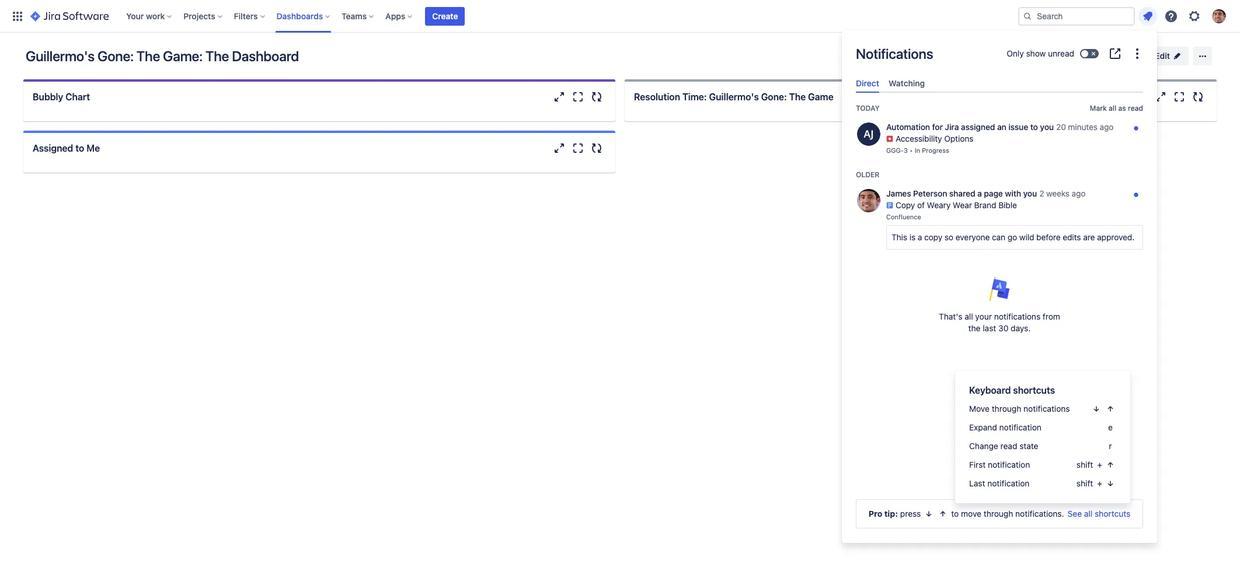 Task type: describe. For each thing, give the bounding box(es) containing it.
go
[[1008, 233, 1018, 243]]

all for mark
[[1109, 104, 1117, 113]]

today
[[856, 104, 880, 113]]

so
[[945, 233, 954, 243]]

change read state
[[970, 442, 1039, 452]]

me
[[87, 143, 100, 154]]

refresh
[[1096, 51, 1125, 61]]

open notifications in a new tab image
[[1109, 47, 1123, 61]]

arrow up image
[[939, 510, 948, 519]]

star guillermo's gone: the game: the dashboard image
[[1067, 50, 1081, 64]]

0 vertical spatial guillermo's
[[26, 48, 95, 64]]

30
[[999, 324, 1009, 334]]

edit
[[1156, 51, 1171, 61]]

unread
[[1049, 48, 1075, 58]]

this is a copy so everyone can go wild before edits are approved. button
[[887, 226, 1144, 250]]

1 horizontal spatial guillermo's
[[710, 92, 759, 102]]

this is a copy so everyone can go wild before edits are approved.
[[892, 233, 1135, 243]]

shift for first notification
[[1077, 460, 1094, 470]]

0 horizontal spatial the
[[137, 48, 160, 64]]

more image
[[1131, 47, 1145, 61]]

refresh bubbly chart image
[[590, 90, 604, 104]]

see
[[1068, 509, 1083, 519]]

to move through notifications.
[[952, 509, 1065, 519]]

1 vertical spatial notifications
[[1024, 404, 1071, 414]]

dashboards
[[277, 11, 323, 21]]

see all shortcuts button
[[1068, 509, 1131, 521]]

that's all your notifications from the last 30 days.
[[939, 312, 1061, 334]]

move through notifications
[[970, 404, 1071, 414]]

refresh image
[[1128, 51, 1137, 61]]

this
[[892, 233, 908, 243]]

teams button
[[338, 7, 379, 25]]

expand notification
[[970, 423, 1042, 433]]

days.
[[1011, 324, 1031, 334]]

refresh assigned to me image
[[590, 141, 604, 155]]

1 vertical spatial through
[[984, 509, 1014, 519]]

your profile and settings image
[[1213, 9, 1227, 23]]

your work button
[[123, 7, 177, 25]]

only
[[1007, 48, 1025, 58]]

notification for first notification
[[989, 460, 1031, 470]]

first
[[970, 460, 986, 470]]

chart
[[66, 92, 90, 102]]

automation for jira image
[[858, 123, 881, 146]]

approved.
[[1098, 233, 1135, 243]]

your notifications sorted by most recent feed
[[852, 104, 1149, 266]]

work
[[146, 11, 165, 21]]

keyboard
[[970, 386, 1012, 396]]

press
[[901, 509, 922, 519]]

a
[[918, 233, 923, 243]]

edits
[[1063, 233, 1082, 243]]

read inside button
[[1129, 104, 1144, 113]]

search image
[[1024, 11, 1033, 21]]

time:
[[683, 92, 707, 102]]

filters button
[[231, 7, 270, 25]]

filters
[[234, 11, 258, 21]]

tab list inside the notifications dialog
[[852, 74, 1149, 93]]

0 horizontal spatial arrow down image
[[925, 510, 934, 519]]

0 vertical spatial to
[[75, 143, 84, 154]]

create button
[[426, 7, 465, 25]]

everyone
[[956, 233, 990, 243]]

0 vertical spatial gone:
[[98, 48, 134, 64]]

that's
[[939, 312, 963, 322]]

shift for last notification
[[1077, 479, 1094, 489]]

notification for expand notification
[[1000, 423, 1042, 433]]

mark
[[1091, 104, 1108, 113]]

last
[[983, 324, 997, 334]]

e
[[1109, 423, 1113, 433]]

older
[[856, 170, 880, 179]]

are
[[1084, 233, 1096, 243]]

+ for last notification
[[1098, 479, 1103, 489]]

maximize assigned to me image
[[571, 141, 585, 155]]

your work
[[126, 11, 165, 21]]



Task type: vqa. For each thing, say whether or not it's contained in the screenshot.
Description button
no



Task type: locate. For each thing, give the bounding box(es) containing it.
0 horizontal spatial to
[[75, 143, 84, 154]]

to right arrow up image
[[952, 509, 959, 519]]

change
[[970, 442, 999, 452]]

maximize bubbly chart image
[[571, 90, 585, 104]]

game
[[809, 92, 834, 102]]

see all shortcuts
[[1068, 509, 1131, 519]]

notification down the change read state
[[989, 460, 1031, 470]]

arrow up image up e
[[1107, 405, 1116, 414]]

notification
[[1000, 423, 1042, 433], [989, 460, 1031, 470], [988, 479, 1030, 489]]

shortcuts up move through notifications
[[1014, 386, 1056, 396]]

the left game
[[790, 92, 806, 102]]

through right move
[[984, 509, 1014, 519]]

2 vertical spatial all
[[1085, 509, 1093, 519]]

copy
[[925, 233, 943, 243]]

1 horizontal spatial gone:
[[762, 92, 787, 102]]

bubbly chart
[[33, 92, 90, 102]]

read right as
[[1129, 104, 1144, 113]]

projects button
[[180, 7, 227, 25]]

game:
[[163, 48, 203, 64]]

notifications
[[995, 312, 1041, 322], [1024, 404, 1071, 414]]

primary element
[[7, 0, 1019, 32]]

dashboard
[[232, 48, 299, 64]]

notification down first notification
[[988, 479, 1030, 489]]

shift + for first notification
[[1077, 460, 1103, 470]]

notifications image
[[1142, 9, 1156, 23]]

read down expand notification
[[1001, 442, 1018, 452]]

2 + from the top
[[1098, 479, 1103, 489]]

apps
[[386, 11, 406, 21]]

through up expand notification
[[992, 404, 1022, 414]]

settings image
[[1188, 9, 1202, 23]]

arrow up image down r
[[1107, 461, 1116, 470]]

notifications inside that's all your notifications from the last 30 days.
[[995, 312, 1041, 322]]

0 vertical spatial arrow up image
[[1107, 405, 1116, 414]]

edit link
[[1149, 47, 1189, 65]]

r
[[1110, 442, 1113, 452]]

gone: left game
[[762, 92, 787, 102]]

0 vertical spatial notifications
[[995, 312, 1041, 322]]

expand assigned to me image
[[553, 141, 567, 155]]

apps button
[[382, 7, 417, 25]]

1 vertical spatial gone:
[[762, 92, 787, 102]]

1 shift + from the top
[[1077, 460, 1103, 470]]

all left as
[[1109, 104, 1117, 113]]

pro tip: press
[[869, 509, 922, 519]]

+
[[1098, 460, 1103, 470], [1098, 479, 1103, 489]]

all inside button
[[1109, 104, 1117, 113]]

2 vertical spatial arrow down image
[[925, 510, 934, 519]]

shortcuts
[[1014, 386, 1056, 396], [1095, 509, 1131, 519]]

state
[[1020, 442, 1039, 452]]

notifications dialog
[[842, 30, 1158, 544]]

notifications
[[856, 46, 934, 62]]

all up the
[[965, 312, 974, 322]]

help image
[[1165, 9, 1179, 23]]

1 shift from the top
[[1077, 460, 1094, 470]]

banner containing your work
[[0, 0, 1241, 33]]

expand
[[970, 423, 998, 433]]

refresh resolution time: guillermo's gone: the game image
[[1192, 90, 1206, 104]]

the for guillermo's
[[206, 48, 229, 64]]

arrow up image
[[1107, 405, 1116, 414], [1107, 461, 1116, 470]]

all for see
[[1085, 509, 1093, 519]]

Search field
[[1019, 7, 1136, 25]]

1 horizontal spatial read
[[1129, 104, 1144, 113]]

pro
[[869, 509, 883, 519]]

show
[[1027, 48, 1047, 58]]

1 arrow up image from the top
[[1107, 405, 1116, 414]]

2 horizontal spatial arrow down image
[[1107, 480, 1116, 489]]

bubbly
[[33, 92, 63, 102]]

2 horizontal spatial the
[[790, 92, 806, 102]]

gone: down your
[[98, 48, 134, 64]]

1 vertical spatial to
[[952, 509, 959, 519]]

tab list containing direct
[[852, 74, 1149, 93]]

shift
[[1077, 460, 1094, 470], [1077, 479, 1094, 489]]

to left me
[[75, 143, 84, 154]]

dashboards button
[[273, 7, 335, 25]]

2 arrow up image from the top
[[1107, 461, 1116, 470]]

0 vertical spatial shift
[[1077, 460, 1094, 470]]

to inside the notifications dialog
[[952, 509, 959, 519]]

all inside that's all your notifications from the last 30 days.
[[965, 312, 974, 322]]

jira software image
[[30, 9, 109, 23], [30, 9, 109, 23]]

the
[[969, 324, 981, 334]]

last notification
[[970, 479, 1030, 489]]

appswitcher icon image
[[11, 9, 25, 23]]

0 vertical spatial read
[[1129, 104, 1144, 113]]

only show unread
[[1007, 48, 1075, 58]]

guillermo's
[[26, 48, 95, 64], [710, 92, 759, 102]]

mark all as read button
[[1091, 104, 1144, 114]]

assigned to me
[[33, 143, 100, 154]]

shift + for last notification
[[1077, 479, 1103, 489]]

0 horizontal spatial gone:
[[98, 48, 134, 64]]

banner
[[0, 0, 1241, 33]]

wild
[[1020, 233, 1035, 243]]

0 vertical spatial +
[[1098, 460, 1103, 470]]

1 vertical spatial notification
[[989, 460, 1031, 470]]

notification for last notification
[[988, 479, 1030, 489]]

the left game:
[[137, 48, 160, 64]]

all right see
[[1085, 509, 1093, 519]]

1 vertical spatial shift +
[[1077, 479, 1103, 489]]

expand resolution time: guillermo's gone: the game image
[[1154, 90, 1168, 104]]

0 horizontal spatial shortcuts
[[1014, 386, 1056, 396]]

all inside button
[[1085, 509, 1093, 519]]

1 horizontal spatial the
[[206, 48, 229, 64]]

1 horizontal spatial all
[[1085, 509, 1093, 519]]

read
[[1129, 104, 1144, 113], [1001, 442, 1018, 452]]

projects
[[184, 11, 215, 21]]

1 vertical spatial guillermo's
[[710, 92, 759, 102]]

all for that's
[[965, 312, 974, 322]]

1 vertical spatial read
[[1001, 442, 1018, 452]]

2 shift from the top
[[1077, 479, 1094, 489]]

edit icon image
[[1173, 51, 1182, 61]]

1 + from the top
[[1098, 460, 1103, 470]]

guillermo's right the "time:"
[[710, 92, 759, 102]]

notifications up days.
[[995, 312, 1041, 322]]

2 shift + from the top
[[1077, 479, 1103, 489]]

1 vertical spatial arrow up image
[[1107, 461, 1116, 470]]

resolution
[[634, 92, 681, 102]]

keyboard shortcuts
[[970, 386, 1056, 396]]

mark all as read
[[1091, 104, 1144, 113]]

move
[[970, 404, 990, 414]]

+ for first notification
[[1098, 460, 1103, 470]]

teams
[[342, 11, 367, 21]]

0 horizontal spatial guillermo's
[[26, 48, 95, 64]]

0 vertical spatial arrow down image
[[1093, 405, 1102, 414]]

james peterson image
[[858, 189, 881, 213]]

the right game:
[[206, 48, 229, 64]]

last
[[970, 479, 986, 489]]

refresh button
[[1089, 47, 1144, 65]]

guillermo's gone: the game: the dashboard
[[26, 48, 299, 64]]

expand bubbly chart image
[[553, 90, 567, 104]]

shortcuts inside button
[[1095, 509, 1131, 519]]

1 horizontal spatial to
[[952, 509, 959, 519]]

all
[[1109, 104, 1117, 113], [965, 312, 974, 322], [1085, 509, 1093, 519]]

notification down move through notifications
[[1000, 423, 1042, 433]]

move
[[962, 509, 982, 519]]

1 vertical spatial shift
[[1077, 479, 1094, 489]]

guillermo's up bubbly chart
[[26, 48, 95, 64]]

resolution time: guillermo's gone: the game
[[634, 92, 834, 102]]

more dashboard actions image
[[1196, 49, 1210, 63]]

create
[[433, 11, 458, 21]]

0 horizontal spatial read
[[1001, 442, 1018, 452]]

shortcuts right see
[[1095, 509, 1131, 519]]

0 vertical spatial shortcuts
[[1014, 386, 1056, 396]]

assigned
[[33, 143, 73, 154]]

2 vertical spatial notification
[[988, 479, 1030, 489]]

0 vertical spatial notification
[[1000, 423, 1042, 433]]

1 horizontal spatial shortcuts
[[1095, 509, 1131, 519]]

the
[[137, 48, 160, 64], [206, 48, 229, 64], [790, 92, 806, 102]]

1 vertical spatial +
[[1098, 479, 1103, 489]]

before
[[1037, 233, 1061, 243]]

tip:
[[885, 509, 898, 519]]

tab list
[[852, 74, 1149, 93]]

0 vertical spatial shift +
[[1077, 460, 1103, 470]]

0 vertical spatial all
[[1109, 104, 1117, 113]]

1 vertical spatial arrow down image
[[1107, 480, 1116, 489]]

maximize resolution time: guillermo's gone: the game image
[[1173, 90, 1187, 104]]

0 vertical spatial through
[[992, 404, 1022, 414]]

gone:
[[98, 48, 134, 64], [762, 92, 787, 102]]

to
[[75, 143, 84, 154], [952, 509, 959, 519]]

first notification
[[970, 460, 1031, 470]]

arrow down image
[[1093, 405, 1102, 414], [1107, 480, 1116, 489], [925, 510, 934, 519]]

1 horizontal spatial arrow down image
[[1093, 405, 1102, 414]]

watching
[[889, 78, 926, 88]]

notifications.
[[1016, 509, 1065, 519]]

can
[[993, 233, 1006, 243]]

from
[[1043, 312, 1061, 322]]

1 vertical spatial all
[[965, 312, 974, 322]]

notifications down keyboard shortcuts at the right of page
[[1024, 404, 1071, 414]]

your
[[976, 312, 993, 322]]

2 horizontal spatial all
[[1109, 104, 1117, 113]]

the for resolution
[[790, 92, 806, 102]]

is
[[910, 233, 916, 243]]

direct
[[856, 78, 880, 88]]

0 horizontal spatial all
[[965, 312, 974, 322]]

your
[[126, 11, 144, 21]]

1 vertical spatial shortcuts
[[1095, 509, 1131, 519]]

as
[[1119, 104, 1127, 113]]



